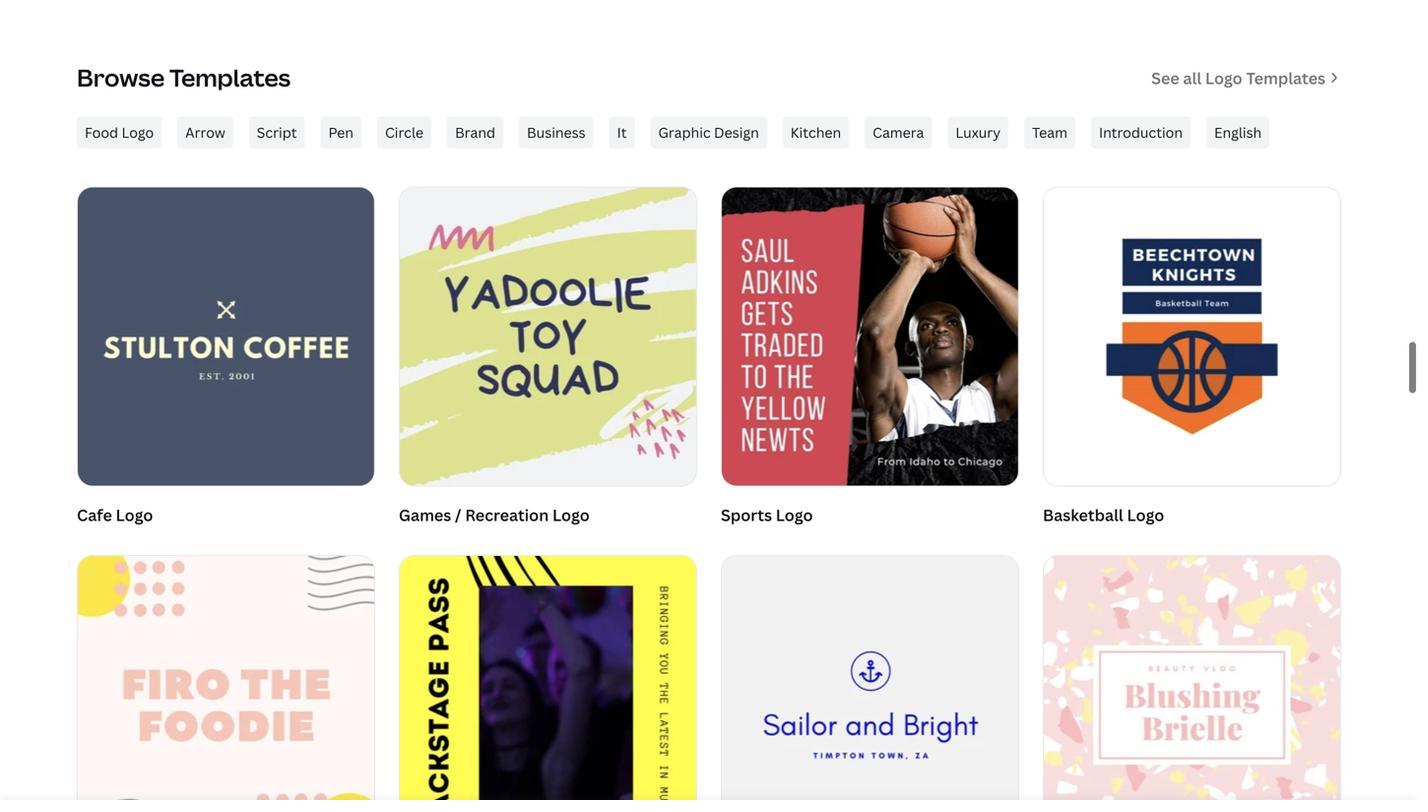 Task type: describe. For each thing, give the bounding box(es) containing it.
basketball logo image
[[1044, 188, 1340, 486]]

english
[[1214, 123, 1262, 142]]

camera link
[[865, 117, 932, 149]]

sports
[[721, 505, 772, 526]]

fashion logo image
[[722, 557, 1018, 801]]

it
[[617, 123, 627, 142]]

beauty logo image
[[1044, 557, 1340, 801]]

graphic design link
[[650, 117, 767, 149]]

arrow link
[[177, 117, 233, 149]]

food logo
[[85, 123, 154, 142]]

logo right recreation
[[552, 505, 590, 526]]

pen
[[328, 123, 353, 142]]

luxury
[[956, 123, 1001, 142]]

camera
[[873, 123, 924, 142]]

logo for food logo
[[122, 123, 154, 142]]

brand
[[455, 123, 495, 142]]

circle
[[385, 123, 424, 142]]

cafe logo
[[77, 505, 153, 526]]

kitchen
[[791, 123, 841, 142]]

luxury link
[[948, 117, 1008, 149]]

basketball logo link
[[1043, 187, 1341, 532]]

games / recreation logo link
[[399, 187, 697, 532]]

introduction
[[1099, 123, 1183, 142]]

circle link
[[377, 117, 431, 149]]

brand link
[[447, 117, 503, 149]]

team
[[1032, 123, 1067, 142]]

restaurant logo image
[[78, 557, 374, 801]]

cafe logo link
[[77, 187, 375, 532]]

it link
[[609, 117, 635, 149]]

see all logo templates link
[[1151, 65, 1341, 91]]

basketball logo
[[1043, 505, 1164, 526]]

pen link
[[321, 117, 361, 149]]

arrow
[[185, 123, 225, 142]]

0 horizontal spatial templates
[[169, 62, 291, 94]]

games / recreation logo
[[399, 505, 590, 526]]

see all logo templates
[[1151, 67, 1325, 88]]

business link
[[519, 117, 593, 149]]

recreation
[[465, 505, 549, 526]]

design
[[714, 123, 759, 142]]

browse templates
[[77, 62, 291, 94]]

kitchen link
[[783, 117, 849, 149]]



Task type: locate. For each thing, give the bounding box(es) containing it.
logo for basketball logo
[[1127, 505, 1164, 526]]

games
[[399, 505, 451, 526]]

food
[[85, 123, 118, 142]]

logo right the basketball
[[1127, 505, 1164, 526]]

band logo image
[[400, 557, 696, 801]]

logo for sports logo
[[776, 505, 813, 526]]

templates
[[169, 62, 291, 94], [1246, 67, 1325, 88]]

basketball
[[1043, 505, 1123, 526]]

script
[[257, 123, 297, 142]]

food logo link
[[77, 117, 162, 149]]

graphic design
[[658, 123, 759, 142]]

/
[[455, 505, 461, 526]]

cafe logo image
[[78, 188, 374, 486]]

sports logo
[[721, 505, 813, 526]]

logo
[[1205, 67, 1242, 88], [122, 123, 154, 142], [116, 505, 153, 526], [552, 505, 590, 526], [776, 505, 813, 526], [1127, 505, 1164, 526]]

sports logo link
[[721, 187, 1019, 532]]

business
[[527, 123, 586, 142]]

graphic
[[658, 123, 711, 142]]

english link
[[1206, 117, 1270, 149]]

see
[[1151, 67, 1179, 88]]

templates up english
[[1246, 67, 1325, 88]]

browse
[[77, 62, 165, 94]]

logo right sports on the bottom right of the page
[[776, 505, 813, 526]]

logo right food
[[122, 123, 154, 142]]

cafe
[[77, 505, 112, 526]]

templates up arrow
[[169, 62, 291, 94]]

logo right the cafe
[[116, 505, 153, 526]]

logo right "all"
[[1205, 67, 1242, 88]]

games / recreation logo image
[[400, 188, 696, 486]]

sports logo image
[[722, 188, 1018, 486]]

logo for cafe logo
[[116, 505, 153, 526]]

script link
[[249, 117, 305, 149]]

team link
[[1024, 117, 1075, 149]]

1 horizontal spatial templates
[[1246, 67, 1325, 88]]

all
[[1183, 67, 1202, 88]]

introduction link
[[1091, 117, 1191, 149]]



Task type: vqa. For each thing, say whether or not it's contained in the screenshot.
the See all Logo Templates link
yes



